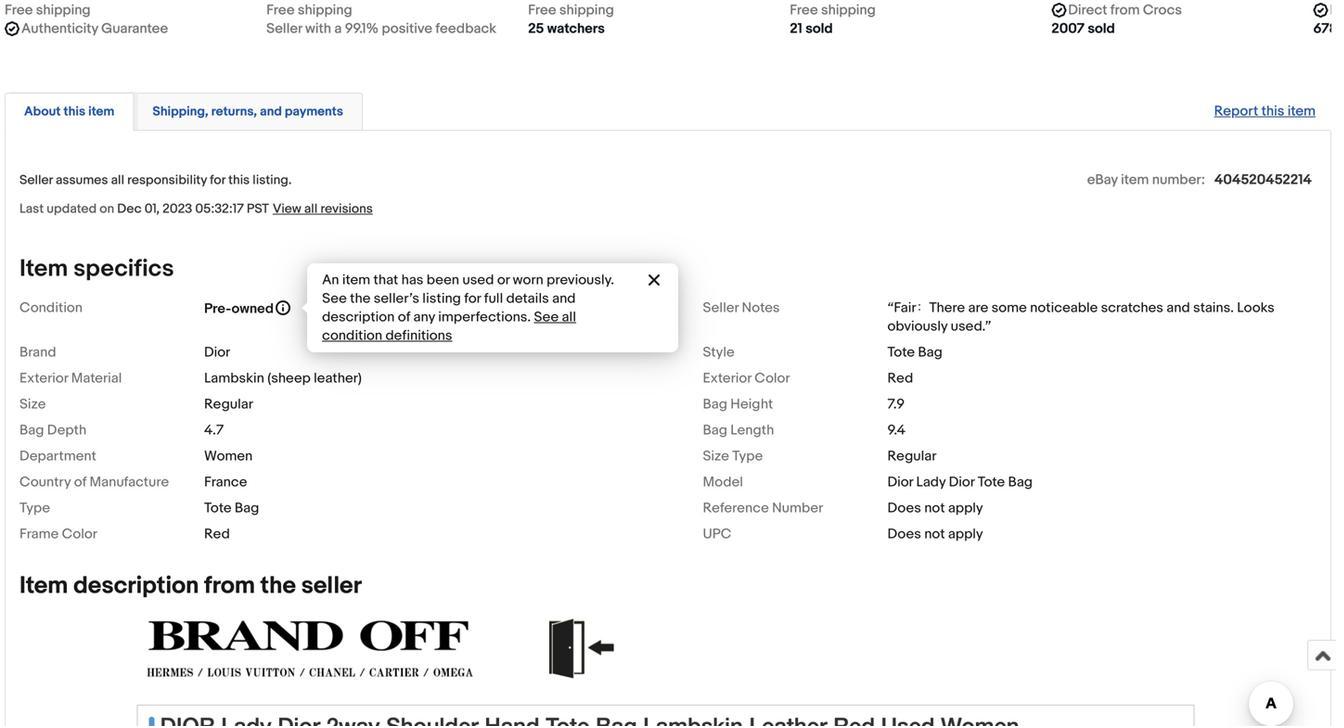 Task type: locate. For each thing, give the bounding box(es) containing it.
0 horizontal spatial exterior
[[19, 370, 68, 387]]

1 horizontal spatial tote bag
[[888, 344, 943, 361]]

shipping for free shipping 25 watchers
[[560, 2, 614, 18]]

manufacture
[[90, 474, 169, 491]]

seller
[[266, 20, 302, 37], [19, 172, 53, 188], [703, 300, 739, 316]]

seller up last on the top left of the page
[[19, 172, 53, 188]]

free shipping text field up with
[[266, 1, 352, 19]]

all right view
[[304, 201, 318, 217]]

free shipping text field up authenticity
[[5, 1, 91, 19]]

1 vertical spatial item
[[19, 572, 68, 601]]

style
[[703, 344, 735, 361]]

3 free shipping text field from the left
[[790, 1, 876, 19]]

2 free shipping text field from the left
[[266, 1, 352, 19]]

678 link
[[1314, 0, 1337, 38]]

shipping inside the free shipping 25 watchers
[[560, 2, 614, 18]]

item
[[19, 255, 68, 283], [19, 572, 68, 601]]

description inside an item that has been used or worn previously. see the seller's listing for full details and description of any imperfections.
[[322, 309, 395, 326]]

full
[[484, 290, 503, 307]]

0 horizontal spatial free shipping text field
[[5, 1, 91, 19]]

ebay item number: 404520452214
[[1088, 172, 1312, 188]]

0 horizontal spatial sold
[[806, 20, 833, 37]]

see down an at the top left
[[322, 290, 347, 307]]

1 vertical spatial regular
[[888, 448, 937, 465]]

2 vertical spatial seller
[[703, 300, 739, 316]]

regular down lambskin
[[204, 396, 253, 413]]

for
[[210, 172, 226, 188], [464, 290, 481, 307]]

upc
[[703, 526, 732, 543]]

1 item from the top
[[19, 255, 68, 283]]

the
[[350, 290, 371, 307], [260, 572, 296, 601]]

1 horizontal spatial see
[[534, 309, 559, 326]]

0 horizontal spatial tote
[[204, 500, 232, 517]]

sold right 21
[[806, 20, 833, 37]]

bag left depth
[[19, 422, 44, 439]]

tote bag down the obviously
[[888, 344, 943, 361]]

imperfections.
[[438, 309, 531, 326]]

the left seller
[[260, 572, 296, 601]]

1 vertical spatial does
[[888, 526, 922, 543]]

length
[[731, 422, 774, 439]]

2 vertical spatial all
[[562, 309, 576, 326]]

type up "frame"
[[19, 500, 50, 517]]

3 free from the left
[[528, 2, 557, 18]]

tote down the obviously
[[888, 344, 915, 361]]

0 horizontal spatial size
[[19, 396, 46, 413]]

0 horizontal spatial regular
[[204, 396, 253, 413]]

and down previously.
[[552, 290, 576, 307]]

not for reference number
[[925, 500, 945, 517]]

3 shipping from the left
[[560, 2, 614, 18]]

1 horizontal spatial from
[[1111, 2, 1140, 18]]

0 vertical spatial seller
[[266, 20, 302, 37]]

0 vertical spatial red
[[888, 370, 914, 387]]

1 exterior from the left
[[19, 370, 68, 387]]

women
[[204, 448, 253, 465]]

1 horizontal spatial red
[[888, 370, 914, 387]]

seller left with
[[266, 20, 302, 37]]

exterior down style
[[703, 370, 752, 387]]

1 horizontal spatial for
[[464, 290, 481, 307]]

None text field
[[1330, 1, 1337, 19]]

bag up bag length
[[703, 396, 728, 413]]

item inside about this item button
[[88, 104, 115, 120]]

bag up size type
[[703, 422, 728, 439]]

been
[[427, 272, 459, 288]]

4 shipping from the left
[[821, 2, 876, 18]]

type
[[733, 448, 763, 465], [19, 500, 50, 517]]

1 shipping from the left
[[36, 2, 91, 18]]

dior right lady
[[949, 474, 975, 491]]

bag depth
[[19, 422, 86, 439]]

exterior material
[[19, 370, 122, 387]]

this inside button
[[64, 104, 85, 120]]

1 vertical spatial color
[[62, 526, 97, 543]]

type down length
[[733, 448, 763, 465]]

responsibility
[[127, 172, 207, 188]]

1 free shipping text field from the left
[[5, 1, 91, 19]]

and right "returns,"
[[260, 104, 282, 120]]

material
[[71, 370, 122, 387]]

0 horizontal spatial red
[[204, 526, 230, 543]]

size
[[19, 396, 46, 413], [703, 448, 729, 465]]

and inside '"fair：there are some noticeable scratches and stains. looks obviously used."'
[[1167, 300, 1191, 316]]

regular
[[204, 396, 253, 413], [888, 448, 937, 465]]

this left listing.
[[228, 172, 250, 188]]

0 horizontal spatial tote bag
[[204, 500, 259, 517]]

an item that has been used or worn previously. see the seller's listing for full details and description of any imperfections.
[[322, 272, 614, 326]]

all up on
[[111, 172, 124, 188]]

tote bag down france
[[204, 500, 259, 517]]

shipping for free shipping 21 sold
[[821, 2, 876, 18]]

05:32:17
[[195, 201, 244, 217]]

99.1%
[[345, 20, 379, 37]]

1 vertical spatial see
[[534, 309, 559, 326]]

0 horizontal spatial the
[[260, 572, 296, 601]]

0 horizontal spatial from
[[204, 572, 255, 601]]

regular for size type
[[888, 448, 937, 465]]

0 horizontal spatial seller
[[19, 172, 53, 188]]

definitions
[[386, 327, 452, 344]]

all down previously.
[[562, 309, 576, 326]]

1 horizontal spatial seller
[[266, 20, 302, 37]]

2 vertical spatial tote
[[204, 500, 232, 517]]

exterior down brand
[[19, 370, 68, 387]]

2 horizontal spatial free shipping text field
[[790, 1, 876, 19]]

item right report
[[1288, 103, 1316, 120]]

2 free from the left
[[266, 2, 295, 18]]

country
[[19, 474, 71, 491]]

1 horizontal spatial tote
[[888, 344, 915, 361]]

1 vertical spatial size
[[703, 448, 729, 465]]

shipping up authenticity
[[36, 2, 91, 18]]

2 apply from the top
[[949, 526, 984, 543]]

0 horizontal spatial all
[[111, 172, 124, 188]]

1 horizontal spatial size
[[703, 448, 729, 465]]

item inside report this item link
[[1288, 103, 1316, 120]]

item up condition
[[19, 255, 68, 283]]

shipping up 21 sold 'text field'
[[821, 2, 876, 18]]

0 vertical spatial item
[[19, 255, 68, 283]]

tote down france
[[204, 500, 232, 517]]

2 sold from the left
[[1088, 20, 1115, 37]]

1 horizontal spatial the
[[350, 290, 371, 307]]

shipping for free shipping seller with a 99.1% positive feedback
[[298, 2, 352, 18]]

sold down direct
[[1088, 20, 1115, 37]]

0 vertical spatial does not apply
[[888, 500, 984, 517]]

seller assumes all responsibility for this listing.
[[19, 172, 292, 188]]

0 vertical spatial tote
[[888, 344, 915, 361]]

0 vertical spatial color
[[755, 370, 790, 387]]

owned
[[232, 301, 274, 317]]

dior up lambskin
[[204, 344, 230, 361]]

1 horizontal spatial color
[[755, 370, 790, 387]]

sold
[[806, 20, 833, 37], [1088, 20, 1115, 37]]

1 vertical spatial type
[[19, 500, 50, 517]]

for down used
[[464, 290, 481, 307]]

1 horizontal spatial description
[[322, 309, 395, 326]]

shipping up watchers
[[560, 2, 614, 18]]

notes
[[742, 300, 780, 316]]

2007 sold text field
[[1052, 19, 1115, 38]]

tote bag for style
[[888, 344, 943, 361]]

0 vertical spatial the
[[350, 290, 371, 307]]

seller for seller assumes all responsibility for this listing.
[[19, 172, 53, 188]]

0 horizontal spatial see
[[322, 290, 347, 307]]

color up the height
[[755, 370, 790, 387]]

1 vertical spatial for
[[464, 290, 481, 307]]

item for item description from the seller
[[19, 572, 68, 601]]

all inside see all condition definitions
[[562, 309, 576, 326]]

free for free shipping 21 sold
[[790, 2, 818, 18]]

1 vertical spatial tote bag
[[204, 500, 259, 517]]

0 vertical spatial not
[[925, 500, 945, 517]]

see
[[322, 290, 347, 307], [534, 309, 559, 326]]

tote right lady
[[978, 474, 1005, 491]]

0 horizontal spatial description
[[73, 572, 199, 601]]

1 vertical spatial does not apply
[[888, 526, 984, 543]]

bag height
[[703, 396, 773, 413]]

dior for dior lady dior tote bag
[[888, 474, 914, 491]]

1 horizontal spatial of
[[398, 309, 410, 326]]

regular down 9.4
[[888, 448, 937, 465]]

2 horizontal spatial this
[[1262, 103, 1285, 120]]

0 vertical spatial does
[[888, 500, 922, 517]]

view all revisions link
[[269, 200, 373, 217]]

seller inside free shipping seller with a 99.1% positive feedback
[[266, 20, 302, 37]]

report this item link
[[1205, 94, 1325, 129]]

does for upc
[[888, 526, 922, 543]]

2 horizontal spatial seller
[[703, 300, 739, 316]]

1 vertical spatial red
[[204, 526, 230, 543]]

does for reference number
[[888, 500, 922, 517]]

and inside button
[[260, 104, 282, 120]]

"fair：there
[[888, 300, 965, 316]]

1 apply from the top
[[949, 500, 984, 517]]

free
[[5, 2, 33, 18], [266, 2, 295, 18], [528, 2, 557, 18], [790, 2, 818, 18]]

pre-owned
[[204, 301, 274, 317]]

color for frame color
[[62, 526, 97, 543]]

0 vertical spatial description
[[322, 309, 395, 326]]

frame color
[[19, 526, 97, 543]]

Free shipping text field
[[5, 1, 91, 19], [266, 1, 352, 19], [790, 1, 876, 19]]

feedback
[[436, 20, 497, 37]]

1 horizontal spatial regular
[[888, 448, 937, 465]]

1 does not apply from the top
[[888, 500, 984, 517]]

0 vertical spatial size
[[19, 396, 46, 413]]

leather)
[[314, 370, 362, 387]]

0 horizontal spatial this
[[64, 104, 85, 120]]

free shipping 21 sold
[[790, 2, 876, 37]]

see down details on the top
[[534, 309, 559, 326]]

of down seller's at the top left
[[398, 309, 410, 326]]

color right "frame"
[[62, 526, 97, 543]]

free shipping text field up 21
[[790, 1, 876, 19]]

shipping up with
[[298, 2, 352, 18]]

0 vertical spatial from
[[1111, 2, 1140, 18]]

tote bag for type
[[204, 500, 259, 517]]

2 not from the top
[[925, 526, 945, 543]]

shipping inside free shipping seller with a 99.1% positive feedback
[[298, 2, 352, 18]]

1 vertical spatial seller
[[19, 172, 53, 188]]

0 vertical spatial for
[[210, 172, 226, 188]]

the left seller's at the top left
[[350, 290, 371, 307]]

shipping inside free shipping 21 sold
[[821, 2, 876, 18]]

and
[[260, 104, 282, 120], [552, 290, 576, 307], [1167, 300, 1191, 316]]

0 vertical spatial see
[[322, 290, 347, 307]]

0 horizontal spatial type
[[19, 500, 50, 517]]

2 does not apply from the top
[[888, 526, 984, 543]]

1 horizontal spatial exterior
[[703, 370, 752, 387]]

an
[[322, 272, 339, 288]]

1 horizontal spatial dior
[[888, 474, 914, 491]]

1 vertical spatial not
[[925, 526, 945, 543]]

dior left lady
[[888, 474, 914, 491]]

2 item from the top
[[19, 572, 68, 601]]

item right an at the top left
[[342, 272, 370, 288]]

this right about
[[64, 104, 85, 120]]

free inside the free shipping 25 watchers
[[528, 2, 557, 18]]

1 free from the left
[[5, 2, 33, 18]]

seller notes
[[703, 300, 780, 316]]

0 vertical spatial apply
[[949, 500, 984, 517]]

1 horizontal spatial type
[[733, 448, 763, 465]]

for up '05:32:17'
[[210, 172, 226, 188]]

see inside see all condition definitions
[[534, 309, 559, 326]]

2 shipping from the left
[[298, 2, 352, 18]]

0 horizontal spatial and
[[260, 104, 282, 120]]

size up model
[[703, 448, 729, 465]]

pst
[[247, 201, 269, 217]]

2 exterior from the left
[[703, 370, 752, 387]]

free inside free shipping 21 sold
[[790, 2, 818, 18]]

7.9
[[888, 396, 905, 413]]

free for free shipping
[[5, 2, 33, 18]]

2 does from the top
[[888, 526, 922, 543]]

1 horizontal spatial and
[[552, 290, 576, 307]]

dec
[[117, 201, 142, 217]]

tab list
[[5, 89, 1332, 131]]

or
[[497, 272, 510, 288]]

0 horizontal spatial dior
[[204, 344, 230, 361]]

1 vertical spatial apply
[[949, 526, 984, 543]]

seller left "notes"
[[703, 300, 739, 316]]

all
[[111, 172, 124, 188], [304, 201, 318, 217], [562, 309, 576, 326]]

Direct from Crocs text field
[[1069, 1, 1182, 19]]

1 vertical spatial tote
[[978, 474, 1005, 491]]

1 horizontal spatial this
[[228, 172, 250, 188]]

with
[[305, 20, 331, 37]]

item down "frame"
[[19, 572, 68, 601]]

and left the stains.
[[1167, 300, 1191, 316]]

1 horizontal spatial all
[[304, 201, 318, 217]]

apply
[[949, 500, 984, 517], [949, 526, 984, 543]]

color
[[755, 370, 790, 387], [62, 526, 97, 543]]

dior for dior
[[204, 344, 230, 361]]

size type
[[703, 448, 763, 465]]

1 horizontal spatial sold
[[1088, 20, 1115, 37]]

has
[[402, 272, 424, 288]]

lambskin
[[204, 370, 264, 387]]

free inside free shipping seller with a 99.1% positive feedback
[[266, 2, 295, 18]]

0 vertical spatial tote bag
[[888, 344, 943, 361]]

shipping,
[[153, 104, 208, 120]]

2 horizontal spatial all
[[562, 309, 576, 326]]

1 sold from the left
[[806, 20, 833, 37]]

2 horizontal spatial and
[[1167, 300, 1191, 316]]

1 vertical spatial of
[[74, 474, 86, 491]]

of down 'department'
[[74, 474, 86, 491]]

1 vertical spatial description
[[73, 572, 199, 601]]

this right report
[[1262, 103, 1285, 120]]

0 horizontal spatial color
[[62, 526, 97, 543]]

21 sold text field
[[790, 19, 833, 38]]

red up 7.9 on the right of page
[[888, 370, 914, 387]]

country of manufacture
[[19, 474, 169, 491]]

1 does from the top
[[888, 500, 922, 517]]

item right about
[[88, 104, 115, 120]]

red down france
[[204, 526, 230, 543]]

0 vertical spatial of
[[398, 309, 410, 326]]

25
[[528, 20, 544, 37]]

size up bag depth
[[19, 396, 46, 413]]

678
[[1314, 20, 1337, 37]]

Free shipping text field
[[528, 1, 614, 19]]

report this item
[[1215, 103, 1316, 120]]

4 free from the left
[[790, 2, 818, 18]]

france
[[204, 474, 247, 491]]

shipping
[[36, 2, 91, 18], [298, 2, 352, 18], [560, 2, 614, 18], [821, 2, 876, 18]]

1 not from the top
[[925, 500, 945, 517]]

1 horizontal spatial free shipping text field
[[266, 1, 352, 19]]

item for item specifics
[[19, 255, 68, 283]]

stains.
[[1194, 300, 1234, 316]]

item specifics
[[19, 255, 174, 283]]

0 vertical spatial regular
[[204, 396, 253, 413]]



Task type: vqa. For each thing, say whether or not it's contained in the screenshot.


Task type: describe. For each thing, give the bounding box(es) containing it.
"fair：there are some noticeable scratches and stains. looks obviously used."
[[888, 300, 1275, 335]]

height
[[731, 396, 773, 413]]

department
[[19, 448, 96, 465]]

bag down france
[[235, 500, 259, 517]]

a
[[335, 20, 342, 37]]

model
[[703, 474, 743, 491]]

previously.
[[547, 272, 614, 288]]

0 horizontal spatial of
[[74, 474, 86, 491]]

2 horizontal spatial tote
[[978, 474, 1005, 491]]

shipping, returns, and payments button
[[153, 103, 343, 120]]

free for free shipping seller with a 99.1% positive feedback
[[266, 2, 295, 18]]

scratches
[[1101, 300, 1164, 316]]

number:
[[1153, 172, 1206, 188]]

bag down the obviously
[[918, 344, 943, 361]]

used."
[[951, 318, 992, 335]]

0 horizontal spatial for
[[210, 172, 226, 188]]

exterior for exterior material
[[19, 370, 68, 387]]

depth
[[47, 422, 86, 439]]

sold inside 'text field'
[[1088, 20, 1115, 37]]

listing.
[[253, 172, 292, 188]]

positive
[[382, 20, 433, 37]]

1 vertical spatial all
[[304, 201, 318, 217]]

used
[[463, 272, 494, 288]]

listing
[[423, 290, 461, 307]]

0 vertical spatial type
[[733, 448, 763, 465]]

item inside an item that has been used or worn previously. see the seller's listing for full details and description of any imperfections.
[[342, 272, 370, 288]]

tote for style
[[888, 344, 915, 361]]

this for about
[[64, 104, 85, 120]]

shipping, returns, and payments
[[153, 104, 343, 120]]

404520452214
[[1215, 172, 1312, 188]]

watchers
[[547, 20, 605, 37]]

updated
[[47, 201, 97, 217]]

item description from the seller
[[19, 572, 362, 601]]

apply for reference number
[[949, 500, 984, 517]]

2023
[[163, 201, 192, 217]]

frame
[[19, 526, 59, 543]]

color for exterior color
[[755, 370, 790, 387]]

specifics
[[73, 255, 174, 283]]

number
[[772, 500, 824, 517]]

last
[[19, 201, 44, 217]]

ebay
[[1088, 172, 1118, 188]]

exterior for exterior color
[[703, 370, 752, 387]]

4.7
[[204, 422, 224, 439]]

does not apply for reference number
[[888, 500, 984, 517]]

assumes
[[56, 172, 108, 188]]

Authenticity Guarantee text field
[[21, 19, 168, 38]]

free shipping 25 watchers
[[528, 2, 614, 37]]

25 watchers text field
[[528, 19, 605, 38]]

last updated on dec 01, 2023 05:32:17 pst view all revisions
[[19, 201, 373, 217]]

condition
[[322, 327, 383, 344]]

payments
[[285, 104, 343, 120]]

noticeable
[[1030, 300, 1098, 316]]

red for frame color
[[204, 526, 230, 543]]

2007
[[1052, 20, 1085, 37]]

worn
[[513, 272, 544, 288]]

see inside an item that has been used or worn previously. see the seller's listing for full details and description of any imperfections.
[[322, 290, 347, 307]]

apply for upc
[[949, 526, 984, 543]]

free shipping text field for free shipping seller with a 99.1% positive feedback
[[266, 1, 352, 19]]

reference
[[703, 500, 769, 517]]

view
[[273, 201, 301, 217]]

some
[[992, 300, 1027, 316]]

about this item button
[[24, 103, 115, 120]]

1 vertical spatial from
[[204, 572, 255, 601]]

exterior color
[[703, 370, 790, 387]]

shipping for free shipping
[[36, 2, 91, 18]]

for inside an item that has been used or worn previously. see the seller's listing for full details and description of any imperfections.
[[464, 290, 481, 307]]

678 text field
[[1314, 19, 1337, 38]]

free shipping
[[5, 2, 91, 18]]

regular for size
[[204, 396, 253, 413]]

tote for type
[[204, 500, 232, 517]]

size for size type
[[703, 448, 729, 465]]

item right 'ebay'
[[1121, 172, 1149, 188]]

details
[[506, 290, 549, 307]]

guarantee
[[101, 20, 168, 37]]

any
[[414, 309, 435, 326]]

of inside an item that has been used or worn previously. see the seller's listing for full details and description of any imperfections.
[[398, 309, 410, 326]]

seller
[[301, 572, 362, 601]]

from inside text box
[[1111, 2, 1140, 18]]

free shipping text field for free shipping 21 sold
[[790, 1, 876, 19]]

free for free shipping 25 watchers
[[528, 2, 557, 18]]

on
[[100, 201, 114, 217]]

dior lady dior tote bag
[[888, 474, 1033, 491]]

tab list containing about this item
[[5, 89, 1332, 131]]

seller's
[[374, 290, 419, 307]]

red for exterior color
[[888, 370, 914, 387]]

reference number
[[703, 500, 824, 517]]

seller for seller notes
[[703, 300, 739, 316]]

this for report
[[1262, 103, 1285, 120]]

returns,
[[211, 104, 257, 120]]

sold inside free shipping 21 sold
[[806, 20, 833, 37]]

bag length
[[703, 422, 774, 439]]

brand
[[19, 344, 56, 361]]

and inside an item that has been used or worn previously. see the seller's listing for full details and description of any imperfections.
[[552, 290, 576, 307]]

01,
[[145, 201, 160, 217]]

not for upc
[[925, 526, 945, 543]]

size for size
[[19, 396, 46, 413]]

authenticity guarantee
[[21, 20, 168, 37]]

condition
[[19, 300, 83, 316]]

lambskin (sheep leather)
[[204, 370, 362, 387]]

about
[[24, 104, 61, 120]]

9.4
[[888, 422, 906, 439]]

none text field inside 678 link
[[1330, 1, 1337, 19]]

Seller with a 99.1% positive feedback text field
[[266, 19, 497, 38]]

0 vertical spatial all
[[111, 172, 124, 188]]

does not apply for upc
[[888, 526, 984, 543]]

crocs
[[1143, 2, 1182, 18]]

bag right lady
[[1009, 474, 1033, 491]]

obviously
[[888, 318, 948, 335]]

1 vertical spatial the
[[260, 572, 296, 601]]

2 horizontal spatial dior
[[949, 474, 975, 491]]

2007 sold
[[1052, 20, 1115, 37]]

are
[[969, 300, 989, 316]]

the inside an item that has been used or worn previously. see the seller's listing for full details and description of any imperfections.
[[350, 290, 371, 307]]

authenticity
[[21, 20, 98, 37]]

free shipping seller with a 99.1% positive feedback
[[266, 2, 497, 37]]

see all condition definitions link
[[322, 309, 576, 344]]

pre-
[[204, 301, 232, 317]]

that
[[374, 272, 398, 288]]

report
[[1215, 103, 1259, 120]]

lady
[[917, 474, 946, 491]]



